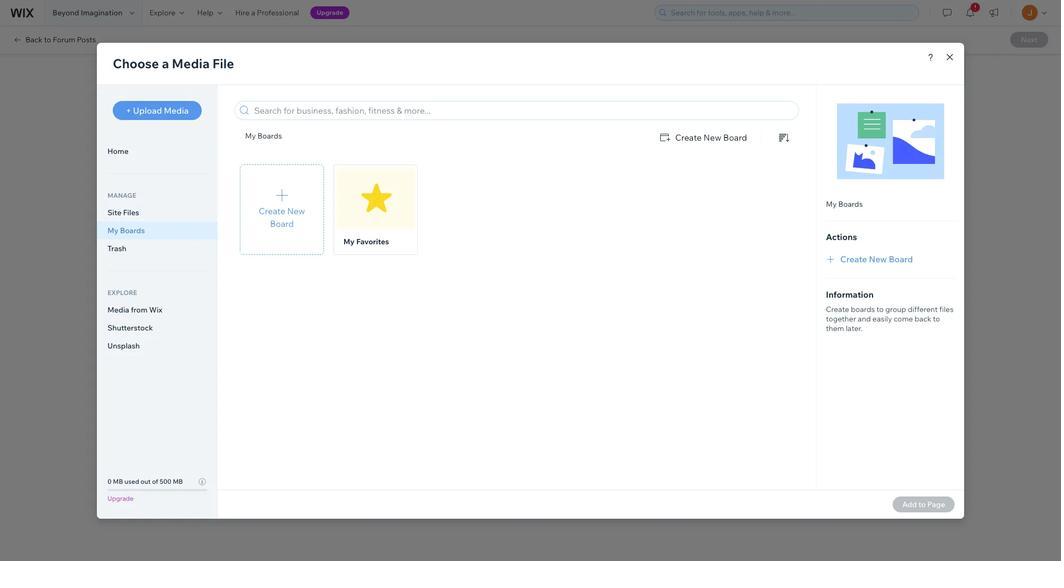 Task type: locate. For each thing, give the bounding box(es) containing it.
upgrade
[[317, 8, 343, 16]]

Give this post a title text field
[[308, 116, 732, 136]]

back to forum posts button
[[13, 35, 96, 44]]

posts
[[77, 35, 96, 44]]

back to forum posts
[[25, 35, 96, 44]]

help button
[[191, 0, 229, 25]]

help
[[197, 8, 214, 17]]

back
[[25, 35, 42, 44]]

jeremy miller
[[327, 86, 369, 95]]

jeremy
[[327, 86, 351, 95]]

miller
[[353, 86, 369, 95]]

hire
[[235, 8, 250, 17]]

hire a professional link
[[229, 0, 306, 25]]

beyond imagination
[[52, 8, 123, 17]]

a
[[251, 8, 255, 17]]



Task type: vqa. For each thing, say whether or not it's contained in the screenshot.
Let's set up your store
no



Task type: describe. For each thing, give the bounding box(es) containing it.
imagination
[[81, 8, 123, 17]]

to
[[44, 35, 51, 44]]

forum
[[53, 35, 75, 44]]

hire a professional
[[235, 8, 299, 17]]

professional
[[257, 8, 299, 17]]

upgrade button
[[310, 6, 350, 19]]

beyond
[[52, 8, 79, 17]]

explore
[[150, 8, 175, 17]]

Search for tools, apps, help & more... field
[[668, 5, 916, 20]]



